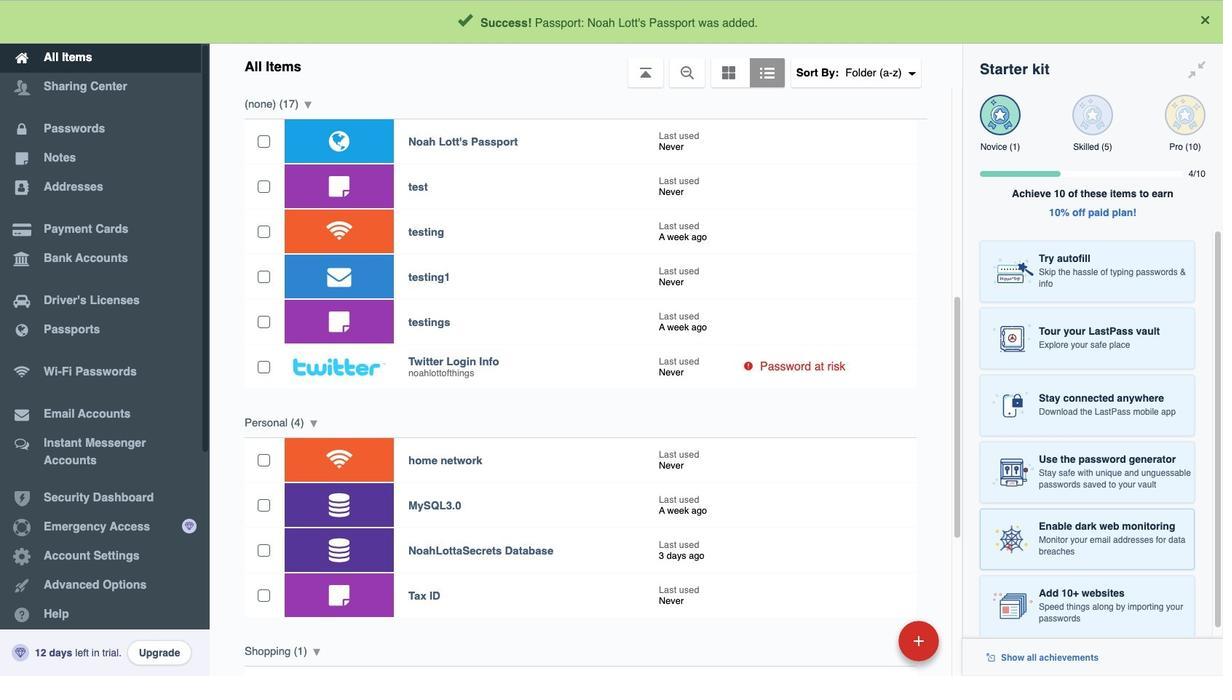 Task type: vqa. For each thing, say whether or not it's contained in the screenshot.
Lastpass image
no



Task type: describe. For each thing, give the bounding box(es) containing it.
Search search field
[[351, 6, 933, 38]]



Task type: locate. For each thing, give the bounding box(es) containing it.
alert
[[0, 0, 1224, 44]]

main navigation navigation
[[0, 0, 210, 677]]

search my vault text field
[[351, 6, 933, 38]]

new item element
[[799, 621, 945, 662]]

vault options navigation
[[210, 44, 963, 87]]

new item navigation
[[799, 617, 948, 677]]



